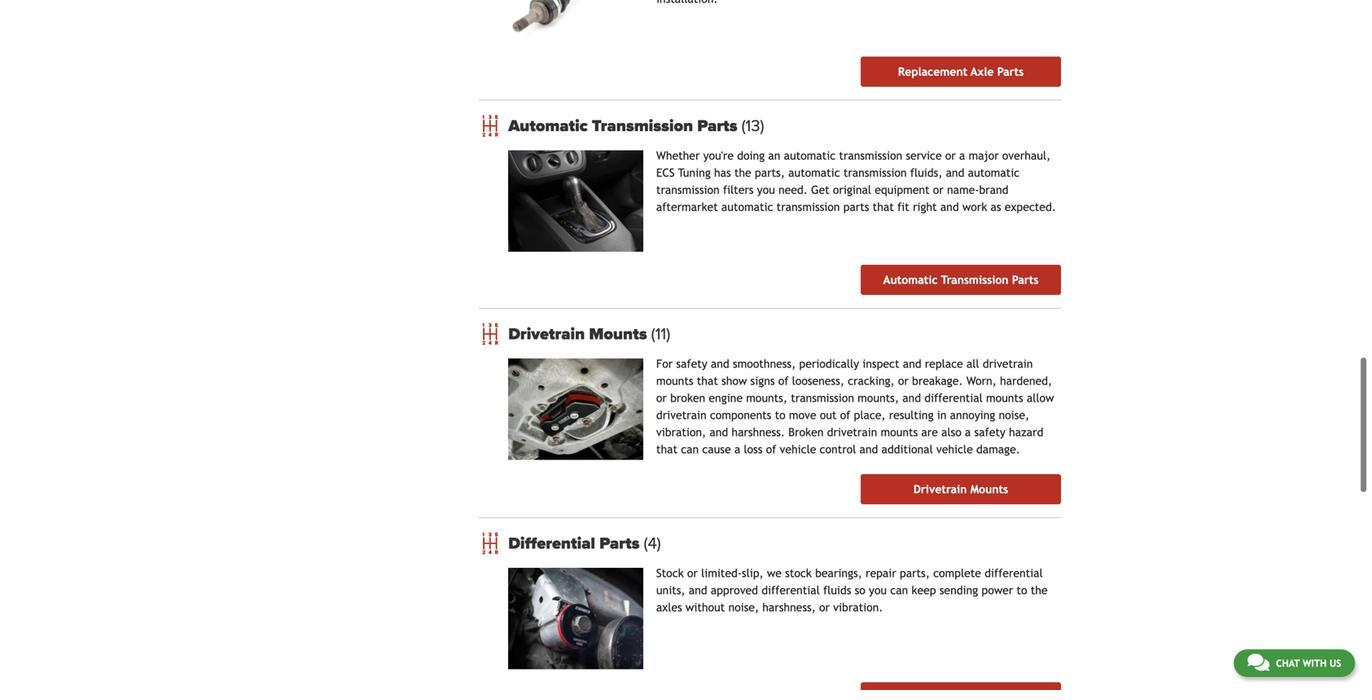 Task type: locate. For each thing, give the bounding box(es) containing it.
can left the keep
[[891, 581, 909, 594]]

1 vertical spatial differential
[[985, 564, 1043, 577]]

for safety and smoothness, periodically inspect and replace all drivetrain mounts that show signs of looseness, cracking, or breakage. worn, hardened, or broken engine mounts, transmission mounts, and differential mounts allow drivetrain components to move out of place, resulting in annoying noise, vibration, and harshness. broken drivetrain mounts are also a safety hazard that can cause a loss of vehicle control and additional vehicle damage.
[[657, 355, 1055, 453]]

transmission up whether
[[592, 114, 693, 133]]

or
[[946, 147, 956, 160], [934, 181, 944, 194], [899, 372, 909, 385], [657, 389, 667, 402], [688, 564, 698, 577], [820, 598, 830, 611]]

1 vertical spatial can
[[891, 581, 909, 594]]

0 vertical spatial drivetrain
[[509, 322, 585, 341]]

chat with us
[[1277, 657, 1342, 669]]

0 horizontal spatial that
[[657, 440, 678, 453]]

1 vertical spatial automatic transmission parts
[[884, 271, 1039, 284]]

noise, inside "for safety and smoothness, periodically inspect and replace all drivetrain mounts that show signs of looseness, cracking, or breakage. worn, hardened, or broken engine mounts, transmission mounts, and differential mounts allow drivetrain components to move out of place, resulting in annoying noise, vibration, and harshness. broken drivetrain mounts are also a safety hazard that can cause a loss of vehicle control and additional vehicle damage."
[[999, 406, 1030, 419]]

parts right differential on the left bottom of the page
[[600, 531, 640, 551]]

slip,
[[742, 564, 764, 577]]

1 horizontal spatial vehicle
[[937, 440, 973, 453]]

0 horizontal spatial parts,
[[755, 164, 785, 177]]

drivetrain
[[983, 355, 1033, 368], [657, 406, 707, 419], [827, 423, 878, 436]]

0 horizontal spatial automatic
[[509, 114, 588, 133]]

1 vehicle from the left
[[780, 440, 817, 453]]

damage.
[[977, 440, 1021, 453]]

stock
[[786, 564, 812, 577]]

fluids
[[824, 581, 852, 594]]

can inside 'stock or limited-slip, we stock bearings, repair parts, complete differential units, and approved differential fluids so you can keep sending power to the axles without noise, harshness, or vibration.'
[[891, 581, 909, 594]]

noise,
[[999, 406, 1030, 419], [729, 598, 759, 611]]

safety
[[677, 355, 708, 368], [975, 423, 1006, 436]]

0 vertical spatial automatic transmission parts
[[509, 114, 742, 133]]

and down name-
[[941, 198, 959, 211]]

0 horizontal spatial can
[[681, 440, 699, 453]]

us
[[1330, 657, 1342, 669]]

a right also
[[965, 423, 971, 436]]

2 mounts, from the left
[[858, 389, 899, 402]]

parts up you're
[[698, 114, 738, 133]]

0 vertical spatial mounts
[[657, 372, 694, 385]]

can
[[681, 440, 699, 453], [891, 581, 909, 594]]

drivetrain mounts up 'drivetrain mounts thumbnail image'
[[509, 322, 652, 341]]

drivetrain mounts link up smoothness,
[[509, 322, 1062, 341]]

noise, down approved
[[729, 598, 759, 611]]

parts down expected. at the top right
[[1013, 271, 1039, 284]]

engine
[[709, 389, 743, 402]]

mounts down "for"
[[657, 372, 694, 385]]

drivetrain mounts down damage.
[[914, 480, 1009, 493]]

automatic down fit
[[884, 271, 938, 284]]

whether
[[657, 147, 700, 160]]

drivetrain up the control
[[827, 423, 878, 436]]

components
[[710, 406, 772, 419]]

1 horizontal spatial drivetrain mounts
[[914, 480, 1009, 493]]

parts, down an
[[755, 164, 785, 177]]

1 vertical spatial automatic
[[884, 271, 938, 284]]

0 horizontal spatial vehicle
[[780, 440, 817, 453]]

0 vertical spatial noise,
[[999, 406, 1030, 419]]

and up cause
[[710, 423, 729, 436]]

0 vertical spatial you
[[757, 181, 775, 194]]

0 horizontal spatial the
[[735, 164, 752, 177]]

differential up power
[[985, 564, 1043, 577]]

drivetrain down additional
[[914, 480, 967, 493]]

parts,
[[755, 164, 785, 177], [900, 564, 930, 577]]

the up filters
[[735, 164, 752, 177]]

0 vertical spatial to
[[775, 406, 786, 419]]

parts
[[998, 63, 1024, 76], [698, 114, 738, 133], [1013, 271, 1039, 284], [600, 531, 640, 551]]

automatic transmission parts thumbnail image image
[[509, 148, 644, 249]]

2 vertical spatial that
[[657, 440, 678, 453]]

1 horizontal spatial that
[[697, 372, 718, 385]]

1 vertical spatial the
[[1031, 581, 1048, 594]]

drivetrain up 'drivetrain mounts thumbnail image'
[[509, 322, 585, 341]]

1 horizontal spatial you
[[869, 581, 887, 594]]

drivetrain up hardened,
[[983, 355, 1033, 368]]

0 vertical spatial that
[[873, 198, 894, 211]]

a left loss
[[735, 440, 741, 453]]

0 vertical spatial can
[[681, 440, 699, 453]]

allow
[[1027, 389, 1055, 402]]

you left need. on the top right of the page
[[757, 181, 775, 194]]

the
[[735, 164, 752, 177], [1031, 581, 1048, 594]]

safety up damage.
[[975, 423, 1006, 436]]

parts for top automatic transmission parts link
[[698, 114, 738, 133]]

keep
[[912, 581, 937, 594]]

0 horizontal spatial noise,
[[729, 598, 759, 611]]

automatic transmission parts
[[509, 114, 742, 133], [884, 271, 1039, 284]]

0 horizontal spatial drivetrain mounts
[[509, 322, 652, 341]]

2 vertical spatial drivetrain
[[827, 423, 878, 436]]

transmission
[[592, 114, 693, 133], [942, 271, 1009, 284]]

resulting
[[889, 406, 934, 419]]

drivetrain mounts link down damage.
[[861, 472, 1062, 502]]

harshness.
[[732, 423, 785, 436]]

automatic up brand
[[968, 164, 1020, 177]]

1 vertical spatial to
[[1017, 581, 1028, 594]]

0 vertical spatial safety
[[677, 355, 708, 368]]

0 vertical spatial a
[[960, 147, 966, 160]]

noise, inside 'stock or limited-slip, we stock bearings, repair parts, complete differential units, and approved differential fluids so you can keep sending power to the axles without noise, harshness, or vibration.'
[[729, 598, 759, 611]]

without
[[686, 598, 725, 611]]

0 vertical spatial automatic
[[509, 114, 588, 133]]

drivetrain mounts for the topmost drivetrain mounts link
[[509, 322, 652, 341]]

fluids,
[[911, 164, 943, 177]]

automatic transmission parts link down work on the top right of page
[[861, 262, 1062, 292]]

parts, up the keep
[[900, 564, 930, 577]]

replacement axle parts link
[[861, 54, 1062, 84]]

0 vertical spatial the
[[735, 164, 752, 177]]

that down vibration,
[[657, 440, 678, 453]]

transmission
[[839, 147, 903, 160], [844, 164, 907, 177], [657, 181, 720, 194], [777, 198, 840, 211], [791, 389, 855, 402]]

1 horizontal spatial transmission
[[942, 271, 1009, 284]]

1 horizontal spatial noise,
[[999, 406, 1030, 419]]

automatic
[[509, 114, 588, 133], [884, 271, 938, 284]]

original
[[833, 181, 872, 194]]

service
[[906, 147, 942, 160]]

2 horizontal spatial that
[[873, 198, 894, 211]]

automatic transmission parts link up an
[[509, 114, 1062, 133]]

1 vertical spatial drivetrain mounts link
[[861, 472, 1062, 502]]

annoying
[[950, 406, 996, 419]]

a
[[960, 147, 966, 160], [965, 423, 971, 436], [735, 440, 741, 453]]

to
[[775, 406, 786, 419], [1017, 581, 1028, 594]]

0 vertical spatial mounts
[[589, 322, 647, 341]]

need.
[[779, 181, 808, 194]]

safety right "for"
[[677, 355, 708, 368]]

that up engine
[[697, 372, 718, 385]]

periodically
[[800, 355, 860, 368]]

1 vertical spatial transmission
[[942, 271, 1009, 284]]

doing
[[738, 147, 765, 160]]

1 horizontal spatial the
[[1031, 581, 1048, 594]]

and up breakage.
[[903, 355, 922, 368]]

0 vertical spatial differential
[[925, 389, 983, 402]]

1 horizontal spatial parts,
[[900, 564, 930, 577]]

work
[[963, 198, 988, 211]]

0 horizontal spatial of
[[766, 440, 777, 453]]

and inside 'stock or limited-slip, we stock bearings, repair parts, complete differential units, and approved differential fluids so you can keep sending power to the axles without noise, harshness, or vibration.'
[[689, 581, 708, 594]]

0 horizontal spatial to
[[775, 406, 786, 419]]

2 horizontal spatial drivetrain
[[983, 355, 1033, 368]]

you down repair
[[869, 581, 887, 594]]

drivetrain mounts link
[[509, 322, 1062, 341], [861, 472, 1062, 502]]

parts for bottom automatic transmission parts link
[[1013, 271, 1039, 284]]

mounts
[[589, 322, 647, 341], [971, 480, 1009, 493]]

differential up in
[[925, 389, 983, 402]]

0 horizontal spatial safety
[[677, 355, 708, 368]]

1 horizontal spatial differential
[[925, 389, 983, 402]]

automatic transmission parts link
[[509, 114, 1062, 133], [861, 262, 1062, 292]]

repair
[[866, 564, 897, 577]]

drivetrain up vibration,
[[657, 406, 707, 419]]

sending
[[940, 581, 979, 594]]

1 horizontal spatial of
[[779, 372, 789, 385]]

you
[[757, 181, 775, 194], [869, 581, 887, 594]]

mounts
[[657, 372, 694, 385], [987, 389, 1024, 402], [881, 423, 918, 436]]

and up "show"
[[711, 355, 730, 368]]

1 vertical spatial drivetrain
[[914, 480, 967, 493]]

mounts up additional
[[881, 423, 918, 436]]

can down vibration,
[[681, 440, 699, 453]]

automatic transmission parts down work on the top right of page
[[884, 271, 1039, 284]]

a left major
[[960, 147, 966, 160]]

parts right axle
[[998, 63, 1024, 76]]

of right the signs
[[779, 372, 789, 385]]

the right power
[[1031, 581, 1048, 594]]

automatic down filters
[[722, 198, 774, 211]]

all
[[967, 355, 980, 368]]

0 horizontal spatial drivetrain
[[509, 322, 585, 341]]

1 vertical spatial parts,
[[900, 564, 930, 577]]

2 vertical spatial differential
[[762, 581, 820, 594]]

and up without at bottom right
[[689, 581, 708, 594]]

drivetrain mounts
[[509, 322, 652, 341], [914, 480, 1009, 493]]

1 vertical spatial noise,
[[729, 598, 759, 611]]

2 vertical spatial mounts
[[881, 423, 918, 436]]

mounts, down cracking, at the right bottom of page
[[858, 389, 899, 402]]

the inside 'stock or limited-slip, we stock bearings, repair parts, complete differential units, and approved differential fluids so you can keep sending power to the axles without noise, harshness, or vibration.'
[[1031, 581, 1048, 594]]

0 horizontal spatial automatic transmission parts
[[509, 114, 742, 133]]

looseness,
[[792, 372, 845, 385]]

vehicle down also
[[937, 440, 973, 453]]

that left fit
[[873, 198, 894, 211]]

of right out at the bottom of page
[[841, 406, 851, 419]]

vehicle down broken
[[780, 440, 817, 453]]

you inside whether you're doing an automatic transmission service or a major overhaul, ecs tuning has the parts, automatic transmission fluids, and automatic transmission filters you need. get original equipment or name-brand aftermarket automatic transmission parts that fit right and work as expected.
[[757, 181, 775, 194]]

as
[[991, 198, 1002, 211]]

of right loss
[[766, 440, 777, 453]]

automatic transmission parts up whether
[[509, 114, 742, 133]]

1 horizontal spatial mounts,
[[858, 389, 899, 402]]

cracking,
[[848, 372, 895, 385]]

noise, up hazard
[[999, 406, 1030, 419]]

mounts down hardened,
[[987, 389, 1024, 402]]

automatic up get
[[789, 164, 840, 177]]

that inside whether you're doing an automatic transmission service or a major overhaul, ecs tuning has the parts, automatic transmission fluids, and automatic transmission filters you need. get original equipment or name-brand aftermarket automatic transmission parts that fit right and work as expected.
[[873, 198, 894, 211]]

fit
[[898, 198, 910, 211]]

0 vertical spatial drivetrain mounts
[[509, 322, 652, 341]]

and
[[946, 164, 965, 177], [941, 198, 959, 211], [711, 355, 730, 368], [903, 355, 922, 368], [903, 389, 921, 402], [710, 423, 729, 436], [860, 440, 879, 453], [689, 581, 708, 594]]

1 horizontal spatial mounts
[[881, 423, 918, 436]]

parts, inside 'stock or limited-slip, we stock bearings, repair parts, complete differential units, and approved differential fluids so you can keep sending power to the axles without noise, harshness, or vibration.'
[[900, 564, 930, 577]]

to inside "for safety and smoothness, periodically inspect and replace all drivetrain mounts that show signs of looseness, cracking, or breakage. worn, hardened, or broken engine mounts, transmission mounts, and differential mounts allow drivetrain components to move out of place, resulting in annoying noise, vibration, and harshness. broken drivetrain mounts are also a safety hazard that can cause a loss of vehicle control and additional vehicle damage."
[[775, 406, 786, 419]]

1 horizontal spatial to
[[1017, 581, 1028, 594]]

that
[[873, 198, 894, 211], [697, 372, 718, 385], [657, 440, 678, 453]]

1 horizontal spatial can
[[891, 581, 909, 594]]

1 horizontal spatial safety
[[975, 423, 1006, 436]]

differential
[[925, 389, 983, 402], [985, 564, 1043, 577], [762, 581, 820, 594]]

2 horizontal spatial of
[[841, 406, 851, 419]]

automatic right an
[[784, 147, 836, 160]]

replacement
[[898, 63, 968, 76]]

1 vertical spatial mounts
[[987, 389, 1024, 402]]

2 vertical spatial a
[[735, 440, 741, 453]]

or down inspect
[[899, 372, 909, 385]]

the inside whether you're doing an automatic transmission service or a major overhaul, ecs tuning has the parts, automatic transmission fluids, and automatic transmission filters you need. get original equipment or name-brand aftermarket automatic transmission parts that fit right and work as expected.
[[735, 164, 752, 177]]

1 horizontal spatial mounts
[[971, 480, 1009, 493]]

parts, inside whether you're doing an automatic transmission service or a major overhaul, ecs tuning has the parts, automatic transmission fluids, and automatic transmission filters you need. get original equipment or name-brand aftermarket automatic transmission parts that fit right and work as expected.
[[755, 164, 785, 177]]

to right power
[[1017, 581, 1028, 594]]

0 horizontal spatial differential
[[762, 581, 820, 594]]

stock
[[657, 564, 684, 577]]

transmission down work on the top right of page
[[942, 271, 1009, 284]]

transmission inside "for safety and smoothness, periodically inspect and replace all drivetrain mounts that show signs of looseness, cracking, or breakage. worn, hardened, or broken engine mounts, transmission mounts, and differential mounts allow drivetrain components to move out of place, resulting in annoying noise, vibration, and harshness. broken drivetrain mounts are also a safety hazard that can cause a loss of vehicle control and additional vehicle damage."
[[791, 389, 855, 402]]

0 horizontal spatial transmission
[[592, 114, 693, 133]]

differential parts link
[[509, 531, 1062, 551]]

to left move on the bottom right
[[775, 406, 786, 419]]

0 horizontal spatial mounts
[[589, 322, 647, 341]]

2 horizontal spatial differential
[[985, 564, 1043, 577]]

automatic up automatic transmission parts thumbnail image
[[509, 114, 588, 133]]

0 vertical spatial parts,
[[755, 164, 785, 177]]

1 horizontal spatial drivetrain
[[914, 480, 967, 493]]

1 vertical spatial drivetrain mounts
[[914, 480, 1009, 493]]

drivetrain
[[509, 322, 585, 341], [914, 480, 967, 493]]

overhaul,
[[1003, 147, 1051, 160]]

hazard
[[1009, 423, 1044, 436]]

1 vertical spatial you
[[869, 581, 887, 594]]

chat with us link
[[1234, 649, 1356, 677]]

limited-
[[702, 564, 742, 577]]

1 vertical spatial drivetrain
[[657, 406, 707, 419]]

mounts, down the signs
[[746, 389, 788, 402]]

0 horizontal spatial mounts,
[[746, 389, 788, 402]]

differential up harshness,
[[762, 581, 820, 594]]

replacement axle parts
[[898, 63, 1024, 76]]

0 horizontal spatial you
[[757, 181, 775, 194]]



Task type: describe. For each thing, give the bounding box(es) containing it.
equipment
[[875, 181, 930, 194]]

show
[[722, 372, 747, 385]]

parts for replacement axle parts link on the right top
[[998, 63, 1024, 76]]

breakage.
[[913, 372, 963, 385]]

are
[[922, 423, 938, 436]]

drivetrain mounts for bottommost drivetrain mounts link
[[914, 480, 1009, 493]]

whether you're doing an automatic transmission service or a major overhaul, ecs tuning has the parts, automatic transmission fluids, and automatic transmission filters you need. get original equipment or name-brand aftermarket automatic transmission parts that fit right and work as expected.
[[657, 147, 1057, 211]]

2 horizontal spatial mounts
[[987, 389, 1024, 402]]

stock or limited-slip, we stock bearings, repair parts, complete differential units, and approved differential fluids so you can keep sending power to the axles without noise, harshness, or vibration.
[[657, 564, 1048, 611]]

cause
[[703, 440, 731, 453]]

you inside 'stock or limited-slip, we stock bearings, repair parts, complete differential units, and approved differential fluids so you can keep sending power to the axles without noise, harshness, or vibration.'
[[869, 581, 887, 594]]

0 vertical spatial drivetrain
[[983, 355, 1033, 368]]

and right the control
[[860, 440, 879, 453]]

hardened,
[[1000, 372, 1053, 385]]

comments image
[[1248, 653, 1270, 672]]

for
[[657, 355, 673, 368]]

1 horizontal spatial drivetrain
[[827, 423, 878, 436]]

right
[[913, 198, 937, 211]]

smoothness,
[[733, 355, 796, 368]]

1 vertical spatial a
[[965, 423, 971, 436]]

0 horizontal spatial drivetrain
[[657, 406, 707, 419]]

1 horizontal spatial automatic
[[884, 271, 938, 284]]

0 vertical spatial of
[[779, 372, 789, 385]]

inspect
[[863, 355, 900, 368]]

broken
[[671, 389, 706, 402]]

1 vertical spatial mounts
[[971, 480, 1009, 493]]

get
[[812, 181, 830, 194]]

brand
[[980, 181, 1009, 194]]

complete
[[934, 564, 982, 577]]

additional
[[882, 440, 933, 453]]

worn,
[[967, 372, 997, 385]]

you're
[[704, 147, 734, 160]]

major
[[969, 147, 999, 160]]

chat
[[1277, 657, 1300, 669]]

vibration.
[[834, 598, 884, 611]]

ecs
[[657, 164, 675, 177]]

also
[[942, 423, 962, 436]]

place,
[[854, 406, 886, 419]]

0 horizontal spatial mounts
[[657, 372, 694, 385]]

power
[[982, 581, 1014, 594]]

1 mounts, from the left
[[746, 389, 788, 402]]

with
[[1303, 657, 1327, 669]]

or right service
[[946, 147, 956, 160]]

drivetrain for the topmost drivetrain mounts link
[[509, 322, 585, 341]]

0 vertical spatial drivetrain mounts link
[[509, 322, 1062, 341]]

drivetrain for bottommost drivetrain mounts link
[[914, 480, 967, 493]]

broken
[[789, 423, 824, 436]]

so
[[855, 581, 866, 594]]

axle
[[971, 63, 994, 76]]

vibration,
[[657, 423, 707, 436]]

an
[[769, 147, 781, 160]]

expected.
[[1005, 198, 1057, 211]]

control
[[820, 440, 857, 453]]

replace
[[925, 355, 964, 368]]

1 vertical spatial automatic transmission parts link
[[861, 262, 1062, 292]]

parts
[[844, 198, 870, 211]]

move
[[789, 406, 817, 419]]

and up resulting at the bottom right of page
[[903, 389, 921, 402]]

units,
[[657, 581, 686, 594]]

replacement axle parts thumbnail image image
[[509, 0, 644, 41]]

or down fluids,
[[934, 181, 944, 194]]

filters
[[723, 181, 754, 194]]

tuning
[[678, 164, 711, 177]]

2 vehicle from the left
[[937, 440, 973, 453]]

1 vertical spatial of
[[841, 406, 851, 419]]

signs
[[751, 372, 775, 385]]

and up name-
[[946, 164, 965, 177]]

1 vertical spatial safety
[[975, 423, 1006, 436]]

harshness,
[[763, 598, 816, 611]]

loss
[[744, 440, 763, 453]]

a inside whether you're doing an automatic transmission service or a major overhaul, ecs tuning has the parts, automatic transmission fluids, and automatic transmission filters you need. get original equipment or name-brand aftermarket automatic transmission parts that fit right and work as expected.
[[960, 147, 966, 160]]

0 vertical spatial automatic transmission parts link
[[509, 114, 1062, 133]]

or left broken
[[657, 389, 667, 402]]

name-
[[948, 181, 980, 194]]

out
[[820, 406, 837, 419]]

drivetrain mounts thumbnail image image
[[509, 356, 644, 457]]

differential
[[509, 531, 596, 551]]

differential inside "for safety and smoothness, periodically inspect and replace all drivetrain mounts that show signs of looseness, cracking, or breakage. worn, hardened, or broken engine mounts, transmission mounts, and differential mounts allow drivetrain components to move out of place, resulting in annoying noise, vibration, and harshness. broken drivetrain mounts are also a safety hazard that can cause a loss of vehicle control and additional vehicle damage."
[[925, 389, 983, 402]]

0 vertical spatial transmission
[[592, 114, 693, 133]]

or right stock
[[688, 564, 698, 577]]

or down the fluids
[[820, 598, 830, 611]]

has
[[714, 164, 731, 177]]

can inside "for safety and smoothness, periodically inspect and replace all drivetrain mounts that show signs of looseness, cracking, or breakage. worn, hardened, or broken engine mounts, transmission mounts, and differential mounts allow drivetrain components to move out of place, resulting in annoying noise, vibration, and harshness. broken drivetrain mounts are also a safety hazard that can cause a loss of vehicle control and additional vehicle damage."
[[681, 440, 699, 453]]

differential parts thumbnail image image
[[509, 565, 644, 667]]

axles
[[657, 598, 683, 611]]

we
[[767, 564, 782, 577]]

bearings,
[[816, 564, 863, 577]]

in
[[938, 406, 947, 419]]

to inside 'stock or limited-slip, we stock bearings, repair parts, complete differential units, and approved differential fluids so you can keep sending power to the axles without noise, harshness, or vibration.'
[[1017, 581, 1028, 594]]

1 horizontal spatial automatic transmission parts
[[884, 271, 1039, 284]]

differential parts
[[509, 531, 644, 551]]

approved
[[711, 581, 759, 594]]

2 vertical spatial of
[[766, 440, 777, 453]]

1 vertical spatial that
[[697, 372, 718, 385]]

aftermarket
[[657, 198, 718, 211]]



Task type: vqa. For each thing, say whether or not it's contained in the screenshot.
the Brake Tools associated with topmost "brake tools" link
no



